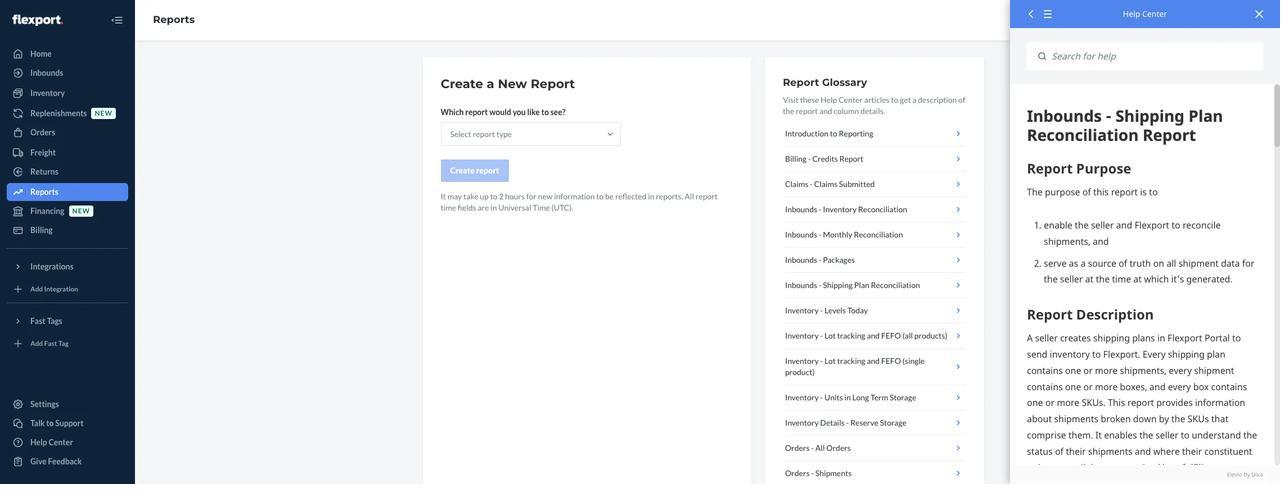 Task type: vqa. For each thing, say whether or not it's contained in the screenshot.
here
no



Task type: describe. For each thing, give the bounding box(es) containing it.
get
[[900, 95, 911, 105]]

and for inventory - lot tracking and fefo (single product)
[[867, 357, 880, 366]]

- for inventory - lot tracking and fefo (all products)
[[820, 331, 823, 341]]

articles
[[864, 95, 890, 105]]

products)
[[915, 331, 948, 341]]

inbounds for inbounds
[[30, 68, 63, 78]]

column
[[834, 106, 859, 116]]

- for inbounds - shipping plan reconciliation
[[819, 281, 822, 290]]

you
[[513, 107, 526, 117]]

shipping
[[823, 281, 853, 290]]

inbounds for inbounds - monthly reconciliation
[[785, 230, 817, 240]]

new for replenishments
[[95, 109, 112, 118]]

fast tags
[[30, 317, 62, 326]]

- for billing - credits report
[[808, 154, 811, 164]]

report inside it may take up to 2 hours for new information to be reflected in reports. all report time fields are in universal time (utc).
[[696, 192, 718, 201]]

up
[[480, 192, 489, 201]]

1 claims from the left
[[785, 179, 809, 189]]

center inside visit these help center articles to get a description of the report and column details.
[[839, 95, 863, 105]]

1 horizontal spatial in
[[648, 192, 654, 201]]

orders for orders
[[30, 128, 55, 137]]

0 horizontal spatial a
[[487, 77, 494, 92]]

lot for inventory - lot tracking and fefo (single product)
[[825, 357, 836, 366]]

home
[[30, 49, 52, 59]]

help center link
[[7, 434, 128, 452]]

visit
[[783, 95, 799, 105]]

to inside talk to support button
[[46, 419, 54, 429]]

create report button
[[441, 160, 509, 182]]

storage inside button
[[890, 393, 917, 403]]

talk to support button
[[7, 415, 128, 433]]

inventory up the monthly
[[823, 205, 857, 214]]

(all
[[903, 331, 913, 341]]

it may take up to 2 hours for new information to be reflected in reports. all report time fields are in universal time (utc).
[[441, 192, 718, 213]]

tag
[[58, 340, 69, 348]]

select
[[450, 129, 471, 139]]

1 horizontal spatial help center
[[1123, 8, 1167, 19]]

orders link
[[7, 124, 128, 142]]

by
[[1244, 471, 1250, 479]]

report for create a new report
[[531, 77, 575, 92]]

- for inventory - levels today
[[820, 306, 823, 316]]

submitted
[[839, 179, 875, 189]]

- for inventory - lot tracking and fefo (single product)
[[820, 357, 823, 366]]

inbounds - inventory reconciliation button
[[783, 197, 966, 223]]

all inside it may take up to 2 hours for new information to be reflected in reports. all report time fields are in universal time (utc).
[[685, 192, 694, 201]]

0 vertical spatial reports link
[[153, 14, 195, 26]]

inbounds for inbounds - shipping plan reconciliation
[[785, 281, 817, 290]]

new for financing
[[72, 207, 90, 216]]

may
[[448, 192, 462, 201]]

inbounds for inbounds - inventory reconciliation
[[785, 205, 817, 214]]

give feedback button
[[7, 453, 128, 471]]

report glossary
[[783, 77, 867, 89]]

inventory link
[[7, 84, 128, 102]]

center inside "link"
[[49, 438, 73, 448]]

which
[[441, 107, 464, 117]]

create for create a new report
[[441, 77, 483, 92]]

report for which report would you like to see?
[[465, 107, 488, 117]]

create for create report
[[450, 166, 475, 176]]

introduction to reporting button
[[783, 122, 966, 147]]

of
[[959, 95, 966, 105]]

inbounds - packages
[[785, 255, 855, 265]]

add for add fast tag
[[30, 340, 43, 348]]

inventory - units in long term storage button
[[783, 386, 966, 411]]

settings link
[[7, 396, 128, 414]]

tracking for (all
[[837, 331, 866, 341]]

inventory - lot tracking and fefo (single product) button
[[783, 349, 966, 386]]

it
[[441, 192, 446, 201]]

billing - credits report
[[785, 154, 864, 164]]

1 horizontal spatial reports
[[153, 14, 195, 26]]

add for add integration
[[30, 285, 43, 294]]

inventory for inventory - levels today
[[785, 306, 819, 316]]

introduction to reporting
[[785, 129, 873, 138]]

inbounds for inbounds - packages
[[785, 255, 817, 265]]

inventory - levels today button
[[783, 299, 966, 324]]

see?
[[550, 107, 566, 117]]

billing for billing
[[30, 226, 53, 235]]

help inside "link"
[[30, 438, 47, 448]]

orders for orders - all orders
[[785, 444, 810, 453]]

- for claims - claims submitted
[[810, 179, 813, 189]]

add integration
[[30, 285, 78, 294]]

inventory details - reserve storage button
[[783, 411, 966, 437]]

replenishments
[[30, 109, 87, 118]]

elevio by dixa link
[[1027, 471, 1263, 479]]

units
[[825, 393, 843, 403]]

inventory - levels today
[[785, 306, 868, 316]]

orders - all orders
[[785, 444, 851, 453]]

to right like
[[541, 107, 549, 117]]

and for inventory - lot tracking and fefo (all products)
[[867, 331, 880, 341]]

inventory for inventory details - reserve storage
[[785, 419, 819, 428]]

orders for orders - shipments
[[785, 469, 810, 479]]

reflected
[[615, 192, 647, 201]]

report for create report
[[476, 166, 499, 176]]

inventory - units in long term storage
[[785, 393, 917, 403]]

type
[[497, 129, 512, 139]]

inbounds - shipping plan reconciliation button
[[783, 273, 966, 299]]

reports.
[[656, 192, 683, 201]]

inventory - lot tracking and fefo (all products)
[[785, 331, 948, 341]]

inventory for inventory - lot tracking and fefo (all products)
[[785, 331, 819, 341]]

levels
[[825, 306, 846, 316]]

inbounds - packages button
[[783, 248, 966, 273]]

information
[[554, 192, 595, 201]]

add integration link
[[7, 281, 128, 299]]

and inside visit these help center articles to get a description of the report and column details.
[[820, 106, 832, 116]]

details
[[820, 419, 845, 428]]

time
[[533, 203, 550, 213]]

these
[[800, 95, 819, 105]]

would
[[489, 107, 511, 117]]

inbounds - monthly reconciliation button
[[783, 223, 966, 248]]

1 vertical spatial fast
[[44, 340, 57, 348]]

inventory - lot tracking and fefo (single product)
[[785, 357, 925, 377]]

fast tags button
[[7, 313, 128, 331]]

- for inbounds - monthly reconciliation
[[819, 230, 822, 240]]

dixa
[[1252, 471, 1263, 479]]

fefo for (all
[[881, 331, 901, 341]]

- for inventory - units in long term storage
[[820, 393, 823, 403]]

inbounds link
[[7, 64, 128, 82]]

inbounds - monthly reconciliation
[[785, 230, 903, 240]]

elevio by dixa
[[1227, 471, 1263, 479]]



Task type: locate. For each thing, give the bounding box(es) containing it.
fast inside dropdown button
[[30, 317, 45, 326]]

report right the reports.
[[696, 192, 718, 201]]

- for orders - all orders
[[811, 444, 814, 453]]

1 lot from the top
[[825, 331, 836, 341]]

0 vertical spatial create
[[441, 77, 483, 92]]

reconciliation down inbounds - packages button
[[871, 281, 920, 290]]

take
[[463, 192, 478, 201]]

1 vertical spatial all
[[816, 444, 825, 453]]

1 vertical spatial storage
[[880, 419, 907, 428]]

2 horizontal spatial help
[[1123, 8, 1140, 19]]

give feedback
[[30, 457, 82, 467]]

new up billing link
[[72, 207, 90, 216]]

0 vertical spatial add
[[30, 285, 43, 294]]

support
[[55, 419, 84, 429]]

inventory down product)
[[785, 393, 819, 403]]

1 vertical spatial reports link
[[7, 183, 128, 201]]

a left new
[[487, 77, 494, 92]]

integration
[[44, 285, 78, 294]]

0 vertical spatial new
[[95, 109, 112, 118]]

1 vertical spatial and
[[867, 331, 880, 341]]

1 horizontal spatial claims
[[814, 179, 838, 189]]

- down the billing - credits report
[[810, 179, 813, 189]]

0 vertical spatial fast
[[30, 317, 45, 326]]

inventory details - reserve storage
[[785, 419, 907, 428]]

1 fefo from the top
[[881, 331, 901, 341]]

2 vertical spatial in
[[845, 393, 851, 403]]

1 vertical spatial create
[[450, 166, 475, 176]]

orders up orders - shipments
[[785, 444, 810, 453]]

help center up give feedback
[[30, 438, 73, 448]]

and down inventory - levels today button
[[867, 331, 880, 341]]

integrations
[[30, 262, 73, 272]]

2 vertical spatial reconciliation
[[871, 281, 920, 290]]

- left the units
[[820, 393, 823, 403]]

lot for inventory - lot tracking and fefo (all products)
[[825, 331, 836, 341]]

and down the inventory - lot tracking and fefo (all products) button
[[867, 357, 880, 366]]

storage inside button
[[880, 419, 907, 428]]

2 vertical spatial and
[[867, 357, 880, 366]]

new inside it may take up to 2 hours for new information to be reflected in reports. all report time fields are in universal time (utc).
[[538, 192, 553, 201]]

2 horizontal spatial in
[[845, 393, 851, 403]]

all inside button
[[816, 444, 825, 453]]

help up give
[[30, 438, 47, 448]]

0 horizontal spatial in
[[491, 203, 497, 213]]

term
[[871, 393, 888, 403]]

0 horizontal spatial reports link
[[7, 183, 128, 201]]

in left the reports.
[[648, 192, 654, 201]]

1 vertical spatial reports
[[30, 187, 58, 197]]

elevio
[[1227, 471, 1243, 479]]

reconciliation down claims - claims submitted button
[[858, 205, 907, 214]]

1 horizontal spatial billing
[[785, 154, 807, 164]]

0 horizontal spatial help center
[[30, 438, 73, 448]]

fefo left '(single'
[[881, 357, 901, 366]]

credits
[[813, 154, 838, 164]]

in left "long"
[[845, 393, 851, 403]]

home link
[[7, 45, 128, 63]]

- left shipping
[[819, 281, 822, 290]]

inventory up orders - all orders
[[785, 419, 819, 428]]

0 vertical spatial a
[[487, 77, 494, 92]]

0 vertical spatial storage
[[890, 393, 917, 403]]

tracking down inventory - lot tracking and fefo (all products)
[[837, 357, 866, 366]]

report up the these
[[783, 77, 819, 89]]

2 claims from the left
[[814, 179, 838, 189]]

1 vertical spatial a
[[913, 95, 917, 105]]

2 horizontal spatial center
[[1142, 8, 1167, 19]]

orders - shipments button
[[783, 462, 966, 485]]

today
[[848, 306, 868, 316]]

returns link
[[7, 163, 128, 181]]

add left integration
[[30, 285, 43, 294]]

inventory inside inventory - lot tracking and fefo (single product)
[[785, 357, 819, 366]]

0 vertical spatial billing
[[785, 154, 807, 164]]

2
[[499, 192, 504, 201]]

tracking inside inventory - lot tracking and fefo (single product)
[[837, 357, 866, 366]]

to left "be"
[[596, 192, 604, 201]]

0 vertical spatial all
[[685, 192, 694, 201]]

1 vertical spatial add
[[30, 340, 43, 348]]

- up orders - shipments
[[811, 444, 814, 453]]

time
[[441, 203, 456, 213]]

0 vertical spatial reconciliation
[[858, 205, 907, 214]]

add fast tag
[[30, 340, 69, 348]]

tracking for (single
[[837, 357, 866, 366]]

flexport logo image
[[12, 14, 63, 26]]

fast left tag
[[44, 340, 57, 348]]

product)
[[785, 368, 815, 377]]

for
[[526, 192, 537, 201]]

create
[[441, 77, 483, 92], [450, 166, 475, 176]]

close navigation image
[[110, 14, 124, 27]]

inbounds inside button
[[785, 255, 817, 265]]

billing for billing - credits report
[[785, 154, 807, 164]]

2 add from the top
[[30, 340, 43, 348]]

1 horizontal spatial all
[[816, 444, 825, 453]]

new up orders link on the top left of page
[[95, 109, 112, 118]]

billing down introduction in the right of the page
[[785, 154, 807, 164]]

are
[[478, 203, 489, 213]]

add fast tag link
[[7, 335, 128, 353]]

description
[[918, 95, 957, 105]]

1 vertical spatial help center
[[30, 438, 73, 448]]

in inside button
[[845, 393, 851, 403]]

select report type
[[450, 129, 512, 139]]

claims down the billing - credits report
[[785, 179, 809, 189]]

lot
[[825, 331, 836, 341], [825, 357, 836, 366]]

inventory for inventory
[[30, 88, 65, 98]]

2 tracking from the top
[[837, 357, 866, 366]]

like
[[527, 107, 540, 117]]

feedback
[[48, 457, 82, 467]]

0 vertical spatial center
[[1142, 8, 1167, 19]]

- down inventory - levels today in the bottom of the page
[[820, 331, 823, 341]]

- inside button
[[819, 255, 822, 265]]

claims - claims submitted
[[785, 179, 875, 189]]

in right are
[[491, 203, 497, 213]]

orders inside orders link
[[30, 128, 55, 137]]

inbounds inside button
[[785, 205, 817, 214]]

1 vertical spatial billing
[[30, 226, 53, 235]]

1 vertical spatial tracking
[[837, 357, 866, 366]]

report
[[796, 106, 818, 116], [465, 107, 488, 117], [473, 129, 495, 139], [476, 166, 499, 176], [696, 192, 718, 201]]

report up up
[[476, 166, 499, 176]]

report up select report type
[[465, 107, 488, 117]]

a inside visit these help center articles to get a description of the report and column details.
[[913, 95, 917, 105]]

fefo for (single
[[881, 357, 901, 366]]

and left column
[[820, 106, 832, 116]]

2 vertical spatial new
[[72, 207, 90, 216]]

help center up search "search box"
[[1123, 8, 1167, 19]]

storage right term
[[890, 393, 917, 403]]

1 vertical spatial reconciliation
[[854, 230, 903, 240]]

- right details
[[846, 419, 849, 428]]

fefo inside inventory - lot tracking and fefo (single product)
[[881, 357, 901, 366]]

report for select report type
[[473, 129, 495, 139]]

2 horizontal spatial new
[[538, 192, 553, 201]]

financing
[[30, 206, 64, 216]]

1 vertical spatial fefo
[[881, 357, 901, 366]]

billing link
[[7, 222, 128, 240]]

report inside button
[[476, 166, 499, 176]]

fast left tags at the left bottom
[[30, 317, 45, 326]]

0 vertical spatial in
[[648, 192, 654, 201]]

claims
[[785, 179, 809, 189], [814, 179, 838, 189]]

and inside inventory - lot tracking and fefo (single product)
[[867, 357, 880, 366]]

orders inside orders - shipments button
[[785, 469, 810, 479]]

reconciliation for inbounds - inventory reconciliation
[[858, 205, 907, 214]]

the
[[783, 106, 794, 116]]

inventory up replenishments
[[30, 88, 65, 98]]

inbounds down home
[[30, 68, 63, 78]]

1 horizontal spatial report
[[783, 77, 819, 89]]

integrations button
[[7, 258, 128, 276]]

2 lot from the top
[[825, 357, 836, 366]]

plan
[[854, 281, 870, 290]]

help
[[1123, 8, 1140, 19], [821, 95, 837, 105], [30, 438, 47, 448]]

1 vertical spatial help
[[821, 95, 837, 105]]

to inside introduction to reporting button
[[830, 129, 837, 138]]

tracking
[[837, 331, 866, 341], [837, 357, 866, 366]]

inbounds down claims - claims submitted
[[785, 205, 817, 214]]

report for billing - credits report
[[840, 154, 864, 164]]

inventory down inventory - levels today in the bottom of the page
[[785, 331, 819, 341]]

inbounds - inventory reconciliation
[[785, 205, 907, 214]]

claims - claims submitted button
[[783, 172, 966, 197]]

inbounds down inbounds - packages
[[785, 281, 817, 290]]

billing inside button
[[785, 154, 807, 164]]

universal
[[498, 203, 531, 213]]

add down fast tags
[[30, 340, 43, 348]]

billing down financing
[[30, 226, 53, 235]]

- down claims - claims submitted
[[819, 205, 822, 214]]

to left get
[[891, 95, 899, 105]]

- left packages
[[819, 255, 822, 265]]

center up search "search box"
[[1142, 8, 1167, 19]]

report left type
[[473, 129, 495, 139]]

2 vertical spatial center
[[49, 438, 73, 448]]

to inside visit these help center articles to get a description of the report and column details.
[[891, 95, 899, 105]]

claims down credits
[[814, 179, 838, 189]]

1 horizontal spatial new
[[95, 109, 112, 118]]

a
[[487, 77, 494, 92], [913, 95, 917, 105]]

inventory left the levels
[[785, 306, 819, 316]]

lot inside inventory - lot tracking and fefo (single product)
[[825, 357, 836, 366]]

packages
[[823, 255, 855, 265]]

long
[[853, 393, 869, 403]]

to
[[891, 95, 899, 105], [541, 107, 549, 117], [830, 129, 837, 138], [490, 192, 498, 201], [596, 192, 604, 201], [46, 419, 54, 429]]

inbounds up inbounds - packages
[[785, 230, 817, 240]]

inbounds
[[30, 68, 63, 78], [785, 205, 817, 214], [785, 230, 817, 240], [785, 255, 817, 265], [785, 281, 817, 290]]

tracking down today
[[837, 331, 866, 341]]

reserve
[[851, 419, 879, 428]]

0 horizontal spatial all
[[685, 192, 694, 201]]

0 horizontal spatial claims
[[785, 179, 809, 189]]

report down the reporting
[[840, 154, 864, 164]]

settings
[[30, 400, 59, 410]]

center
[[1142, 8, 1167, 19], [839, 95, 863, 105], [49, 438, 73, 448]]

all up orders - shipments
[[816, 444, 825, 453]]

reconciliation for inbounds - monthly reconciliation
[[854, 230, 903, 240]]

1 horizontal spatial a
[[913, 95, 917, 105]]

storage right reserve
[[880, 419, 907, 428]]

help center
[[1123, 8, 1167, 19], [30, 438, 73, 448]]

reconciliation inside button
[[858, 205, 907, 214]]

2 fefo from the top
[[881, 357, 901, 366]]

0 vertical spatial help center
[[1123, 8, 1167, 19]]

- for inbounds - packages
[[819, 255, 822, 265]]

center down talk to support
[[49, 438, 73, 448]]

to left 2
[[490, 192, 498, 201]]

hours
[[505, 192, 525, 201]]

Search search field
[[1046, 42, 1263, 71]]

inventory for inventory - lot tracking and fefo (single product)
[[785, 357, 819, 366]]

create inside button
[[450, 166, 475, 176]]

orders down orders - all orders
[[785, 469, 810, 479]]

fefo left (all
[[881, 331, 901, 341]]

1 vertical spatial center
[[839, 95, 863, 105]]

0 vertical spatial lot
[[825, 331, 836, 341]]

new up the time
[[538, 192, 553, 201]]

(utc).
[[552, 203, 573, 213]]

- left the levels
[[820, 306, 823, 316]]

talk to support
[[30, 419, 84, 429]]

fast
[[30, 317, 45, 326], [44, 340, 57, 348]]

- for inbounds - inventory reconciliation
[[819, 205, 822, 214]]

help inside visit these help center articles to get a description of the report and column details.
[[821, 95, 837, 105]]

0 vertical spatial tracking
[[837, 331, 866, 341]]

- left credits
[[808, 154, 811, 164]]

reporting
[[839, 129, 873, 138]]

report inside visit these help center articles to get a description of the report and column details.
[[796, 106, 818, 116]]

help up search "search box"
[[1123, 8, 1140, 19]]

1 add from the top
[[30, 285, 43, 294]]

1 horizontal spatial center
[[839, 95, 863, 105]]

0 horizontal spatial reports
[[30, 187, 58, 197]]

to left the reporting
[[830, 129, 837, 138]]

inventory for inventory - units in long term storage
[[785, 393, 819, 403]]

- left shipments
[[811, 469, 814, 479]]

fefo
[[881, 331, 901, 341], [881, 357, 901, 366]]

0 horizontal spatial billing
[[30, 226, 53, 235]]

-
[[808, 154, 811, 164], [810, 179, 813, 189], [819, 205, 822, 214], [819, 230, 822, 240], [819, 255, 822, 265], [819, 281, 822, 290], [820, 306, 823, 316], [820, 331, 823, 341], [820, 357, 823, 366], [820, 393, 823, 403], [846, 419, 849, 428], [811, 444, 814, 453], [811, 469, 814, 479]]

- up inventory - units in long term storage in the bottom of the page
[[820, 357, 823, 366]]

a right get
[[913, 95, 917, 105]]

0 horizontal spatial help
[[30, 438, 47, 448]]

create up the which
[[441, 77, 483, 92]]

- left the monthly
[[819, 230, 822, 240]]

0 vertical spatial and
[[820, 106, 832, 116]]

report down the these
[[796, 106, 818, 116]]

orders up freight
[[30, 128, 55, 137]]

new
[[498, 77, 527, 92]]

billing - credits report button
[[783, 147, 966, 172]]

lot up the units
[[825, 357, 836, 366]]

(single
[[903, 357, 925, 366]]

1 vertical spatial lot
[[825, 357, 836, 366]]

lot down inventory - levels today in the bottom of the page
[[825, 331, 836, 341]]

- for orders - shipments
[[811, 469, 814, 479]]

inbounds left packages
[[785, 255, 817, 265]]

glossary
[[822, 77, 867, 89]]

1 horizontal spatial help
[[821, 95, 837, 105]]

inventory up product)
[[785, 357, 819, 366]]

0 horizontal spatial new
[[72, 207, 90, 216]]

orders up shipments
[[826, 444, 851, 453]]

1 tracking from the top
[[837, 331, 866, 341]]

in
[[648, 192, 654, 201], [491, 203, 497, 213], [845, 393, 851, 403]]

help down report glossary
[[821, 95, 837, 105]]

tags
[[47, 317, 62, 326]]

create up "may"
[[450, 166, 475, 176]]

0 vertical spatial fefo
[[881, 331, 901, 341]]

create report
[[450, 166, 499, 176]]

help center inside "link"
[[30, 438, 73, 448]]

introduction
[[785, 129, 829, 138]]

0 horizontal spatial report
[[531, 77, 575, 92]]

2 vertical spatial help
[[30, 438, 47, 448]]

give
[[30, 457, 46, 467]]

0 vertical spatial reports
[[153, 14, 195, 26]]

all right the reports.
[[685, 192, 694, 201]]

to right talk on the left bottom
[[46, 419, 54, 429]]

reconciliation down inbounds - inventory reconciliation button
[[854, 230, 903, 240]]

center up column
[[839, 95, 863, 105]]

report inside button
[[840, 154, 864, 164]]

fields
[[458, 203, 476, 213]]

0 horizontal spatial center
[[49, 438, 73, 448]]

1 vertical spatial new
[[538, 192, 553, 201]]

report up the see?
[[531, 77, 575, 92]]

1 vertical spatial in
[[491, 203, 497, 213]]

- inside inventory - lot tracking and fefo (single product)
[[820, 357, 823, 366]]

2 horizontal spatial report
[[840, 154, 864, 164]]

1 horizontal spatial reports link
[[153, 14, 195, 26]]

0 vertical spatial help
[[1123, 8, 1140, 19]]

inventory
[[30, 88, 65, 98], [823, 205, 857, 214], [785, 306, 819, 316], [785, 331, 819, 341], [785, 357, 819, 366], [785, 393, 819, 403], [785, 419, 819, 428]]



